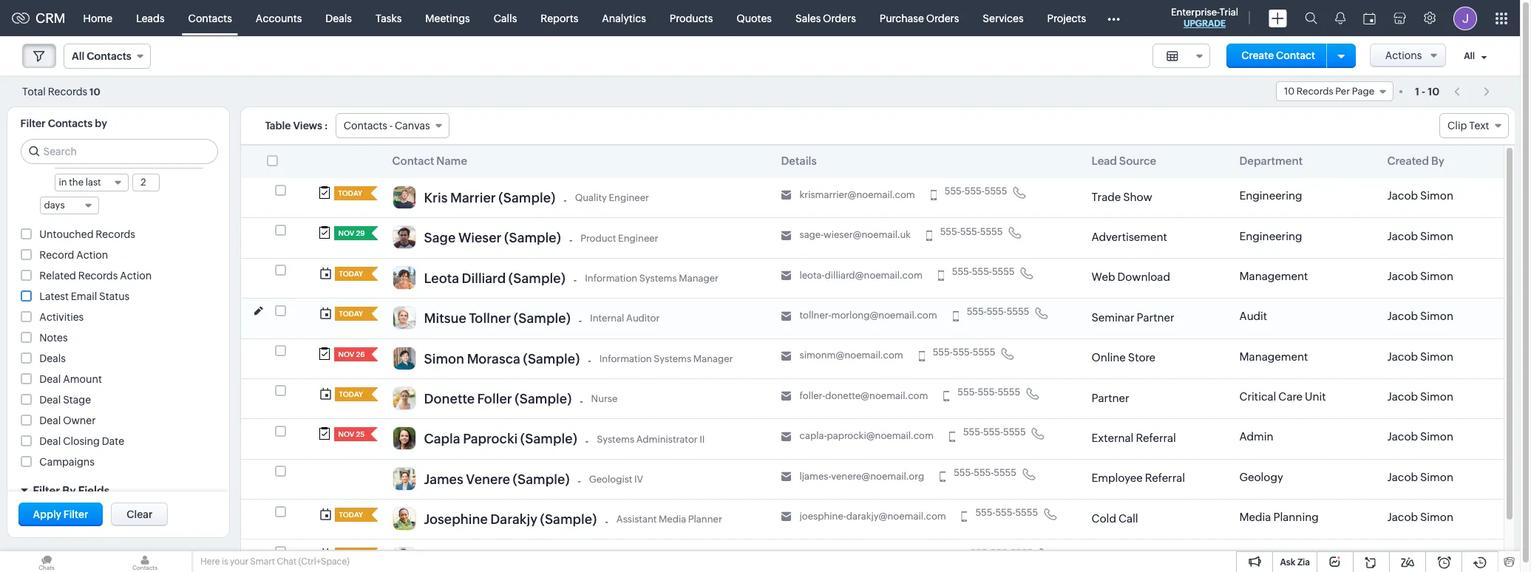 Task type: locate. For each thing, give the bounding box(es) containing it.
jacob for leota dilliard (sample)
[[1388, 270, 1419, 283]]

filter for filter contacts by
[[20, 118, 46, 129]]

systems
[[640, 273, 677, 284], [654, 353, 692, 364], [597, 434, 635, 445]]

5 icon_mail image from the top
[[781, 351, 792, 362]]

0 vertical spatial nov
[[338, 230, 355, 238]]

1 vertical spatial systems
[[654, 353, 692, 364]]

1 horizontal spatial media
[[1240, 511, 1272, 524]]

(sample) right foller
[[515, 391, 572, 407]]

1 icon_mail image from the top
[[781, 190, 792, 201]]

by right created
[[1432, 155, 1445, 167]]

1 vertical spatial partner
[[1092, 392, 1130, 404]]

(sample) right morasca
[[523, 351, 580, 366]]

purchase orders link
[[868, 0, 971, 36]]

trade show
[[1092, 191, 1153, 203]]

nov inside nov 25 "link"
[[338, 431, 355, 439]]

management for simon morasca (sample)
[[1240, 350, 1309, 363]]

activities
[[39, 311, 84, 323]]

7 canvas profile image image from the top
[[392, 427, 416, 451]]

0 horizontal spatial orders
[[823, 12, 856, 24]]

0 horizontal spatial 10
[[90, 86, 100, 97]]

nov 26
[[338, 350, 365, 358]]

audit
[[1240, 310, 1268, 323]]

10 right 1
[[1428, 85, 1440, 97]]

simon for donette foller (sample)
[[1421, 391, 1454, 403]]

today link down the nov 29 link
[[335, 267, 365, 281]]

management up audit
[[1240, 270, 1309, 282]]

icon_mail image left joesphine-
[[781, 512, 792, 522]]

partner down "download"
[[1137, 311, 1175, 324]]

canvas profile image image for james venere (sample)
[[392, 467, 416, 491]]

deals down notes at the bottom left of the page
[[39, 353, 66, 365]]

systems down auditor
[[654, 353, 692, 364]]

records left per at the top right of the page
[[1297, 86, 1334, 97]]

joesphine-
[[800, 511, 847, 522]]

canvas profile image image for kris marrier (sample)
[[392, 186, 416, 209]]

1 vertical spatial by
[[62, 484, 76, 497]]

in the last field
[[54, 174, 128, 192]]

1 vertical spatial filter
[[33, 484, 60, 497]]

days field
[[40, 197, 99, 214]]

records inside field
[[1297, 86, 1334, 97]]

lead source
[[1092, 155, 1157, 167]]

referral right the employee
[[1145, 472, 1186, 485]]

contacts image
[[98, 552, 192, 572]]

- for josephine darakjy (sample)
[[605, 516, 609, 528]]

nov 25 link
[[334, 428, 365, 442]]

contact right "create"
[[1277, 50, 1316, 61]]

simon for leota dilliard (sample)
[[1421, 270, 1454, 283]]

0 vertical spatial management
[[1240, 270, 1309, 282]]

filter contacts by
[[20, 118, 107, 129]]

media
[[1240, 511, 1272, 524], [659, 514, 686, 525]]

create menu element
[[1260, 0, 1297, 36]]

- for donette foller (sample)
[[580, 395, 583, 407]]

0 vertical spatial engineering
[[1240, 189, 1303, 202]]

josephine darakjy (sample) link
[[424, 512, 597, 531]]

closing
[[63, 436, 100, 447]]

unit
[[1305, 391, 1327, 403]]

(sample) for donette foller (sample)
[[515, 391, 572, 407]]

icon_mail image
[[781, 190, 792, 201], [781, 231, 792, 241], [781, 271, 792, 281], [781, 311, 792, 321], [781, 351, 792, 362], [781, 391, 792, 402], [781, 432, 792, 442], [781, 472, 792, 482], [781, 512, 792, 522]]

action up the status
[[120, 270, 152, 282]]

2 nov from the top
[[338, 350, 355, 358]]

(sample) up the 'sage wieser (sample)'
[[499, 190, 556, 206]]

by inside 'dropdown button'
[[62, 484, 76, 497]]

icon_mail image left sage-
[[781, 231, 792, 241]]

records for 10
[[1297, 86, 1334, 97]]

2 vertical spatial nov
[[338, 431, 355, 439]]

2 icon_mail image from the top
[[781, 231, 792, 241]]

1 horizontal spatial contact
[[1277, 50, 1316, 61]]

filter up apply
[[33, 484, 60, 497]]

6 icon_mail image from the top
[[781, 391, 792, 402]]

canvas profile image image left josephine
[[392, 507, 416, 531]]

2 canvas profile image image from the top
[[392, 226, 416, 250]]

9 canvas profile image image from the top
[[392, 507, 416, 531]]

0 horizontal spatial contact
[[392, 155, 434, 167]]

canvas profile image image left leota at top
[[392, 266, 416, 290]]

3 icon_mail image from the top
[[781, 271, 792, 281]]

today for leota dilliard (sample)
[[339, 270, 363, 278]]

5 jacob from the top
[[1388, 350, 1419, 363]]

nov left 29
[[338, 230, 355, 238]]

icon_mobile image
[[931, 190, 937, 201], [927, 231, 932, 241], [938, 271, 944, 281], [953, 311, 959, 321], [919, 351, 925, 362], [944, 391, 950, 402], [950, 432, 956, 442], [940, 472, 946, 482], [962, 512, 968, 522]]

contacts - canvas
[[344, 120, 430, 132]]

0 vertical spatial referral
[[1136, 432, 1177, 444]]

0 horizontal spatial action
[[76, 249, 108, 261]]

1 vertical spatial referral
[[1145, 472, 1186, 485]]

jacob simon for capla paprocki (sample)
[[1388, 431, 1454, 443]]

systems for simon morasca (sample)
[[654, 353, 692, 364]]

tasks
[[376, 12, 402, 24]]

8 icon_mail image from the top
[[781, 472, 792, 482]]

1 vertical spatial engineer
[[618, 233, 659, 244]]

capla paprocki (sample) link
[[424, 431, 578, 451]]

5 canvas profile image image from the top
[[392, 347, 416, 370]]

contact name
[[392, 155, 468, 167]]

chat
[[277, 557, 297, 567]]

0 vertical spatial information
[[585, 273, 638, 284]]

6 jacob simon from the top
[[1388, 391, 1454, 403]]

action up related records action
[[76, 249, 108, 261]]

1 horizontal spatial orders
[[926, 12, 960, 24]]

6 canvas profile image image from the top
[[392, 387, 416, 410]]

(sample) right wieser
[[504, 230, 561, 246]]

3 deal from the top
[[39, 415, 61, 427]]

(sample) for simon morasca (sample)
[[523, 351, 580, 366]]

status
[[99, 291, 130, 303]]

dilliard
[[462, 271, 506, 286]]

filter
[[20, 118, 46, 129], [33, 484, 60, 497], [63, 509, 88, 521]]

deal stage
[[39, 394, 91, 406]]

engineer right the product
[[618, 233, 659, 244]]

1 management from the top
[[1240, 270, 1309, 282]]

orders right purchase
[[926, 12, 960, 24]]

canvas profile image image left kris
[[392, 186, 416, 209]]

canvas profile image image left the donette
[[392, 387, 416, 410]]

today link up the nov 29 link
[[334, 186, 364, 200]]

5 jacob simon from the top
[[1388, 350, 1454, 363]]

None field
[[1153, 44, 1210, 68], [53, 151, 205, 169], [53, 151, 205, 169]]

(sample) for leota dilliard (sample)
[[509, 271, 566, 286]]

page
[[1353, 86, 1375, 97]]

navigation
[[1448, 81, 1498, 102]]

auditor
[[626, 313, 660, 324]]

icon_mail image for james venere (sample)
[[781, 472, 792, 482]]

2 deal from the top
[[39, 394, 61, 406]]

by
[[1432, 155, 1445, 167], [62, 484, 76, 497]]

(sample) up darakjy
[[513, 472, 570, 487]]

6 jacob from the top
[[1388, 391, 1419, 403]]

sage-
[[800, 230, 824, 241]]

simon for james venere (sample)
[[1421, 471, 1454, 484]]

canvas profile image image for donette foller (sample)
[[392, 387, 416, 410]]

0 vertical spatial systems
[[640, 273, 677, 284]]

icon_mail image left leota-
[[781, 271, 792, 281]]

deal up the deal stage
[[39, 374, 61, 385]]

today for mitsue tollner (sample)
[[339, 310, 363, 318]]

0 vertical spatial engineer
[[609, 192, 649, 204]]

critical
[[1240, 391, 1277, 403]]

by left fields
[[62, 484, 76, 497]]

9 icon_mail image from the top
[[781, 512, 792, 522]]

mitsue tollner (sample) link
[[424, 311, 571, 330]]

sales
[[796, 12, 821, 24]]

10 inside total records 10
[[90, 86, 100, 97]]

0 vertical spatial information systems manager
[[585, 273, 719, 284]]

clip
[[1448, 120, 1468, 132]]

jacob simon for leota dilliard (sample)
[[1388, 270, 1454, 283]]

nov 29 link
[[334, 227, 365, 241]]

0 vertical spatial manager
[[679, 273, 719, 284]]

here
[[200, 557, 220, 567]]

(sample) for james venere (sample)
[[513, 472, 570, 487]]

1 vertical spatial deals
[[39, 353, 66, 365]]

canvas profile image image left james
[[392, 467, 416, 491]]

systems for leota dilliard (sample)
[[640, 273, 677, 284]]

0 horizontal spatial by
[[62, 484, 76, 497]]

canvas profile image image right 26
[[392, 347, 416, 370]]

(sample)
[[499, 190, 556, 206], [504, 230, 561, 246], [509, 271, 566, 286], [514, 311, 571, 326], [523, 351, 580, 366], [515, 391, 572, 407], [521, 431, 578, 447], [513, 472, 570, 487], [540, 512, 597, 527]]

web download
[[1092, 271, 1171, 284]]

records for total
[[48, 85, 87, 97]]

1 vertical spatial information systems manager
[[600, 353, 733, 364]]

today for josephine darakjy (sample)
[[339, 511, 363, 519]]

1 horizontal spatial deals
[[326, 12, 352, 24]]

1 vertical spatial contact
[[392, 155, 434, 167]]

icon_mail image left capla-
[[781, 432, 792, 442]]

online store
[[1092, 351, 1156, 364]]

kris marrier (sample) link
[[424, 190, 556, 210]]

records up filter contacts by
[[48, 85, 87, 97]]

8 canvas profile image image from the top
[[392, 467, 416, 491]]

10
[[1428, 85, 1440, 97], [1285, 86, 1295, 97], [90, 86, 100, 97]]

signals element
[[1327, 0, 1355, 36]]

simon for kris marrier (sample)
[[1421, 190, 1454, 202]]

3 jacob simon from the top
[[1388, 270, 1454, 283]]

jacob simon for donette foller (sample)
[[1388, 391, 1454, 403]]

jacob for sage wieser (sample)
[[1388, 230, 1419, 242]]

information systems manager
[[585, 273, 719, 284], [600, 353, 733, 364]]

darakjy
[[491, 512, 538, 527]]

last
[[86, 177, 101, 188]]

all down profile image
[[1465, 51, 1476, 62]]

quality engineer
[[575, 192, 649, 204]]

canvas profile image image
[[392, 186, 416, 209], [392, 226, 416, 250], [392, 266, 416, 290], [392, 306, 416, 330], [392, 347, 416, 370], [392, 387, 416, 410], [392, 427, 416, 451], [392, 467, 416, 491], [392, 507, 416, 531]]

today up nov 26
[[339, 310, 363, 318]]

jacob simon for simon morasca (sample)
[[1388, 350, 1454, 363]]

1 nov from the top
[[338, 230, 355, 238]]

4 deal from the top
[[39, 436, 61, 447]]

- for sage wieser (sample)
[[569, 235, 573, 246]]

4 jacob from the top
[[1388, 310, 1419, 323]]

jacob for capla paprocki (sample)
[[1388, 431, 1419, 443]]

orders for sales orders
[[823, 12, 856, 24]]

krismarrier@noemail.com
[[800, 189, 915, 200]]

0 vertical spatial filter
[[20, 118, 46, 129]]

- for simon morasca (sample)
[[588, 355, 591, 367]]

clip text
[[1448, 120, 1490, 132]]

today link up (ctrl+space)
[[335, 508, 365, 522]]

1 horizontal spatial by
[[1432, 155, 1445, 167]]

information up the internal on the left bottom of the page
[[585, 273, 638, 284]]

5555
[[985, 186, 1008, 197], [981, 226, 1003, 237], [992, 266, 1015, 277], [1007, 306, 1030, 317], [973, 347, 996, 358], [998, 387, 1021, 398], [1004, 427, 1026, 438], [994, 467, 1017, 478], [1016, 507, 1039, 519], [1011, 548, 1033, 559]]

1 horizontal spatial 10
[[1285, 86, 1295, 97]]

(ctrl+space)
[[298, 557, 350, 567]]

ljames-venere@noemail.org
[[800, 471, 925, 482]]

orders inside 'link'
[[926, 12, 960, 24]]

jacob simon for josephine darakjy (sample)
[[1388, 511, 1454, 524]]

1 horizontal spatial all
[[1465, 51, 1476, 62]]

1 horizontal spatial action
[[120, 270, 152, 282]]

orders for purchase orders
[[926, 12, 960, 24]]

related records action
[[39, 270, 152, 282]]

icon_mail image down details
[[781, 190, 792, 201]]

1 deal from the top
[[39, 374, 61, 385]]

leads link
[[124, 0, 176, 36]]

0 vertical spatial by
[[1432, 155, 1445, 167]]

(sample) right 'tollner'
[[514, 311, 571, 326]]

records up latest email status
[[78, 270, 118, 282]]

icon_mail image left foller-
[[781, 391, 792, 402]]

deals left tasks link
[[326, 12, 352, 24]]

contacts down home
[[87, 50, 132, 62]]

morasca
[[467, 351, 521, 366]]

0 vertical spatial contact
[[1277, 50, 1316, 61]]

internal auditor
[[590, 313, 660, 324]]

jacob simon for mitsue tollner (sample)
[[1388, 310, 1454, 323]]

by for filter
[[62, 484, 76, 497]]

icon_mail image for simon morasca (sample)
[[781, 351, 792, 362]]

record action
[[39, 249, 108, 261]]

show
[[1124, 191, 1153, 203]]

engineer right quality
[[609, 192, 649, 204]]

10 down create contact button at the top
[[1285, 86, 1295, 97]]

simonm@noemail.com link
[[800, 350, 904, 362]]

apply filter
[[33, 509, 88, 521]]

today for kris marrier (sample)
[[338, 189, 363, 197]]

(sample) for josephine darakjy (sample)
[[540, 512, 597, 527]]

information for leota dilliard (sample)
[[585, 273, 638, 284]]

8 jacob from the top
[[1388, 471, 1419, 484]]

All Contacts field
[[64, 44, 151, 69]]

simon for mitsue tollner (sample)
[[1421, 310, 1454, 323]]

sage-wieser@noemail.uk
[[800, 230, 911, 241]]

leads
[[136, 12, 165, 24]]

jacob simon for james venere (sample)
[[1388, 471, 1454, 484]]

icon_mail image left 'ljames-'
[[781, 472, 792, 482]]

2 orders from the left
[[926, 12, 960, 24]]

2 jacob from the top
[[1388, 230, 1419, 242]]

today up the nov 29 link
[[338, 189, 363, 197]]

3 canvas profile image image from the top
[[392, 266, 416, 290]]

1 vertical spatial information
[[600, 353, 652, 364]]

table
[[265, 120, 291, 132]]

today link up nov 26 link in the left bottom of the page
[[335, 307, 365, 321]]

management for leota dilliard (sample)
[[1240, 270, 1309, 282]]

filter down total
[[20, 118, 46, 129]]

1 vertical spatial engineering
[[1240, 230, 1303, 242]]

search element
[[1297, 0, 1327, 36]]

today up nov 25
[[339, 390, 363, 399]]

wieser@noemail.uk
[[824, 230, 911, 241]]

tollner-
[[800, 310, 832, 321]]

10 up by
[[90, 86, 100, 97]]

chats image
[[0, 552, 93, 572]]

systems up geologist iv in the bottom left of the page
[[597, 434, 635, 445]]

reports link
[[529, 0, 590, 36]]

canvas profile image image for mitsue tollner (sample)
[[392, 306, 416, 330]]

deal down the deal stage
[[39, 415, 61, 427]]

referral for capla paprocki (sample)
[[1136, 432, 1177, 444]]

records up related records action
[[96, 229, 135, 240]]

1 orders from the left
[[823, 12, 856, 24]]

(sample) right the paprocki
[[521, 431, 578, 447]]

nov 25
[[338, 431, 365, 439]]

0 vertical spatial partner
[[1137, 311, 1175, 324]]

systems administrator ii
[[597, 434, 705, 445]]

7 icon_mail image from the top
[[781, 432, 792, 442]]

management up critical care unit
[[1240, 350, 1309, 363]]

deal for deal closing date
[[39, 436, 61, 447]]

nov inside nov 26 link
[[338, 350, 355, 358]]

filter for filter by fields
[[33, 484, 60, 497]]

(sample) right darakjy
[[540, 512, 597, 527]]

text
[[1470, 120, 1490, 132]]

signals image
[[1336, 12, 1346, 24]]

4 jacob simon from the top
[[1388, 310, 1454, 323]]

8 jacob simon from the top
[[1388, 471, 1454, 484]]

contact down canvas
[[392, 155, 434, 167]]

2 vertical spatial systems
[[597, 434, 635, 445]]

jacob for kris marrier (sample)
[[1388, 190, 1419, 202]]

iv
[[635, 474, 643, 485]]

details
[[781, 155, 817, 167]]

media down geology
[[1240, 511, 1272, 524]]

0 horizontal spatial all
[[72, 50, 85, 62]]

icon_mail image for mitsue tollner (sample)
[[781, 311, 792, 321]]

today up (ctrl+space)
[[339, 511, 363, 519]]

referral
[[1136, 432, 1177, 444], [1145, 472, 1186, 485]]

cold
[[1092, 512, 1117, 525]]

today for donette foller (sample)
[[339, 390, 363, 399]]

7 jacob from the top
[[1388, 431, 1419, 443]]

deal
[[39, 374, 61, 385], [39, 394, 61, 406], [39, 415, 61, 427], [39, 436, 61, 447]]

2 horizontal spatial 10
[[1428, 85, 1440, 97]]

1 vertical spatial management
[[1240, 350, 1309, 363]]

1 jacob simon from the top
[[1388, 190, 1454, 202]]

canvas profile image image left the capla
[[392, 427, 416, 451]]

canvas profile image image left sage at the top of page
[[392, 226, 416, 250]]

1 engineering from the top
[[1240, 189, 1303, 202]]

clear
[[127, 509, 153, 521]]

1 vertical spatial manager
[[694, 353, 733, 364]]

capla-
[[800, 431, 827, 442]]

(sample) right dilliard
[[509, 271, 566, 286]]

call
[[1119, 512, 1139, 525]]

james venere (sample)
[[424, 472, 570, 487]]

4 icon_mail image from the top
[[781, 311, 792, 321]]

filter down filter by fields
[[63, 509, 88, 521]]

deal owner
[[39, 415, 96, 427]]

information systems manager up auditor
[[585, 273, 719, 284]]

1 horizontal spatial partner
[[1137, 311, 1175, 324]]

manager
[[679, 273, 719, 284], [694, 353, 733, 364]]

all inside field
[[72, 50, 85, 62]]

jacob simon for sage wieser (sample)
[[1388, 230, 1454, 242]]

2 jacob simon from the top
[[1388, 230, 1454, 242]]

None text field
[[133, 175, 159, 191]]

10 inside field
[[1285, 86, 1295, 97]]

deal for deal stage
[[39, 394, 61, 406]]

deal amount
[[39, 374, 102, 385]]

orders
[[823, 12, 856, 24], [926, 12, 960, 24]]

(sample) for kris marrier (sample)
[[499, 190, 556, 206]]

2 engineering from the top
[[1240, 230, 1303, 242]]

2 management from the top
[[1240, 350, 1309, 363]]

icon_mail image left tollner-
[[781, 311, 792, 321]]

3 nov from the top
[[338, 431, 355, 439]]

icon_mail image left simonm@noemail.com link
[[781, 351, 792, 362]]

9 jacob from the top
[[1388, 511, 1419, 524]]

systems up auditor
[[640, 273, 677, 284]]

contacts right leads
[[188, 12, 232, 24]]

today right chat at left bottom
[[339, 551, 363, 559]]

filter inside 'dropdown button'
[[33, 484, 60, 497]]

deal left stage
[[39, 394, 61, 406]]

today down nov 29 at the top left
[[339, 270, 363, 278]]

deal up campaigns
[[39, 436, 61, 447]]

information systems manager down auditor
[[600, 353, 733, 364]]

tasks link
[[364, 0, 414, 36]]

3 jacob from the top
[[1388, 270, 1419, 283]]

today link down nov 26 link in the left bottom of the page
[[335, 387, 365, 402]]

today link right chat at left bottom
[[335, 548, 365, 562]]

jacob simon for kris marrier (sample)
[[1388, 190, 1454, 202]]

(sample) for mitsue tollner (sample)
[[514, 311, 571, 326]]

all up total records 10
[[72, 50, 85, 62]]

today link for mitsue tollner (sample)
[[335, 307, 365, 321]]

canvas profile image image left mitsue
[[392, 306, 416, 330]]

1 jacob from the top
[[1388, 190, 1419, 202]]

all contacts
[[72, 50, 132, 62]]

1 vertical spatial nov
[[338, 350, 355, 358]]

information down internal auditor
[[600, 353, 652, 364]]

administrator
[[637, 434, 698, 445]]

nov left 26
[[338, 350, 355, 358]]

7 jacob simon from the top
[[1388, 431, 1454, 443]]

reports
[[541, 12, 579, 24]]

nov left the 25
[[338, 431, 355, 439]]

media left planner
[[659, 514, 686, 525]]

orders right sales
[[823, 12, 856, 24]]

capla-paprocki@noemail.com link
[[800, 431, 934, 442]]

2 vertical spatial filter
[[63, 509, 88, 521]]

referral right "external"
[[1136, 432, 1177, 444]]

9 jacob simon from the top
[[1388, 511, 1454, 524]]

4 canvas profile image image from the top
[[392, 306, 416, 330]]

partner down online
[[1092, 392, 1130, 404]]

1 canvas profile image image from the top
[[392, 186, 416, 209]]



Task type: describe. For each thing, give the bounding box(es) containing it.
donette@noemail.com
[[826, 390, 928, 401]]

contacts right :
[[344, 120, 388, 132]]

critical care unit
[[1240, 391, 1327, 403]]

department
[[1240, 155, 1303, 167]]

calls link
[[482, 0, 529, 36]]

Contacts - Canvas field
[[336, 113, 449, 138]]

canvas profile image image for josephine darakjy (sample)
[[392, 507, 416, 531]]

0 vertical spatial deals
[[326, 12, 352, 24]]

0 horizontal spatial partner
[[1092, 392, 1130, 404]]

nov for capla
[[338, 431, 355, 439]]

fields
[[78, 484, 110, 497]]

- for leota dilliard (sample)
[[574, 275, 577, 287]]

ask zia
[[1281, 558, 1311, 568]]

leota dilliard (sample)
[[424, 271, 566, 286]]

nov for sage
[[338, 230, 355, 238]]

sage
[[424, 230, 456, 246]]

simon morasca (sample)
[[424, 351, 580, 366]]

10 records per page
[[1285, 86, 1375, 97]]

records for related
[[78, 270, 118, 282]]

jacob for simon morasca (sample)
[[1388, 350, 1419, 363]]

nov for simon
[[338, 350, 355, 358]]

foller
[[477, 391, 512, 407]]

analytics
[[602, 12, 646, 24]]

deal closing date
[[39, 436, 124, 447]]

engineering for sage wieser (sample)
[[1240, 230, 1303, 242]]

create
[[1242, 50, 1275, 61]]

simon morasca (sample) link
[[424, 351, 580, 370]]

analytics link
[[590, 0, 658, 36]]

manager for leota dilliard (sample)
[[679, 273, 719, 284]]

1
[[1416, 85, 1420, 97]]

size image
[[1167, 50, 1179, 63]]

days
[[44, 200, 65, 211]]

capla paprocki (sample)
[[424, 431, 578, 447]]

jacob for mitsue tollner (sample)
[[1388, 310, 1419, 323]]

mitsue tollner (sample)
[[424, 311, 571, 326]]

your
[[230, 557, 248, 567]]

today link for kris marrier (sample)
[[334, 186, 364, 200]]

profile image
[[1454, 6, 1478, 30]]

joesphine-darakjy@noemail.com link
[[800, 511, 947, 523]]

online
[[1092, 351, 1126, 364]]

capla
[[424, 431, 461, 447]]

(sample) for sage wieser (sample)
[[504, 230, 561, 246]]

by for created
[[1432, 155, 1445, 167]]

jacob for josephine darakjy (sample)
[[1388, 511, 1419, 524]]

venere
[[466, 472, 510, 487]]

deal for deal amount
[[39, 374, 61, 385]]

Clip Text field
[[1440, 113, 1509, 138]]

media planning
[[1240, 511, 1319, 524]]

engineer for sage wieser (sample)
[[618, 233, 659, 244]]

0 horizontal spatial media
[[659, 514, 686, 525]]

simon for sage wieser (sample)
[[1421, 230, 1454, 242]]

- for kris marrier (sample)
[[564, 194, 567, 206]]

simon for simon morasca (sample)
[[1421, 350, 1454, 363]]

untouched records
[[39, 229, 135, 240]]

web
[[1092, 271, 1116, 284]]

james
[[424, 472, 464, 487]]

geology
[[1240, 471, 1284, 484]]

employee referral
[[1092, 472, 1186, 485]]

sage wieser (sample)
[[424, 230, 561, 246]]

canvas profile image image for sage wieser (sample)
[[392, 226, 416, 250]]

information systems manager for leota dilliard (sample)
[[585, 273, 719, 284]]

deals link
[[314, 0, 364, 36]]

employee
[[1092, 472, 1143, 485]]

simon for josephine darakjy (sample)
[[1421, 511, 1454, 524]]

foller-
[[800, 390, 826, 401]]

mitsue
[[424, 311, 467, 326]]

smart
[[250, 557, 275, 567]]

10 for total records 10
[[90, 86, 100, 97]]

created by
[[1388, 155, 1445, 167]]

all for all
[[1465, 51, 1476, 62]]

sales orders
[[796, 12, 856, 24]]

latest
[[39, 291, 69, 303]]

paprocki@noemail.com
[[827, 431, 934, 442]]

latest email status
[[39, 291, 130, 303]]

enterprise-
[[1172, 7, 1220, 18]]

email
[[71, 291, 97, 303]]

josephine darakjy (sample)
[[424, 512, 597, 527]]

icon_mail image for leota dilliard (sample)
[[781, 271, 792, 281]]

nov 26 link
[[334, 347, 365, 361]]

Other Modules field
[[1098, 6, 1130, 30]]

profile element
[[1445, 0, 1487, 36]]

1 - 10
[[1416, 85, 1440, 97]]

icon_mail image for josephine darakjy (sample)
[[781, 512, 792, 522]]

apply filter button
[[18, 503, 103, 527]]

today link for donette foller (sample)
[[335, 387, 365, 402]]

icon_mail image for kris marrier (sample)
[[781, 190, 792, 201]]

:
[[325, 120, 328, 132]]

seminar
[[1092, 311, 1135, 324]]

canvas
[[395, 120, 430, 132]]

external referral
[[1092, 432, 1177, 444]]

is
[[222, 557, 228, 567]]

- inside field
[[390, 120, 393, 132]]

contacts link
[[176, 0, 244, 36]]

simonm@noemail.com
[[800, 350, 904, 361]]

none field size
[[1153, 44, 1210, 68]]

- for capla paprocki (sample)
[[586, 436, 589, 447]]

sage wieser (sample) link
[[424, 230, 561, 250]]

advertisement
[[1092, 231, 1168, 243]]

engineering for kris marrier (sample)
[[1240, 189, 1303, 202]]

donette foller (sample)
[[424, 391, 572, 407]]

0 horizontal spatial deals
[[39, 353, 66, 365]]

26
[[356, 350, 365, 358]]

engineer for kris marrier (sample)
[[609, 192, 649, 204]]

deal for deal owner
[[39, 415, 61, 427]]

donette
[[424, 391, 475, 407]]

josephine
[[424, 512, 488, 527]]

records for untouched
[[96, 229, 135, 240]]

canvas profile image image for capla paprocki (sample)
[[392, 427, 416, 451]]

geologist
[[589, 474, 633, 485]]

planning
[[1274, 511, 1319, 524]]

today link for leota dilliard (sample)
[[335, 267, 365, 281]]

download
[[1118, 271, 1171, 284]]

marrier
[[450, 190, 496, 206]]

kris
[[424, 190, 448, 206]]

seminar partner
[[1092, 311, 1175, 324]]

products
[[670, 12, 713, 24]]

trade
[[1092, 191, 1121, 203]]

foller-donette@noemail.com
[[800, 390, 928, 401]]

icon_mail image for donette foller (sample)
[[781, 391, 792, 402]]

geologist iv
[[589, 474, 643, 485]]

purchase orders
[[880, 12, 960, 24]]

planner
[[688, 514, 722, 525]]

contact inside button
[[1277, 50, 1316, 61]]

10 Records Per Page field
[[1277, 81, 1394, 101]]

purchase
[[880, 12, 924, 24]]

quotes
[[737, 12, 772, 24]]

stage
[[63, 394, 91, 406]]

1 vertical spatial action
[[120, 270, 152, 282]]

0 vertical spatial action
[[76, 249, 108, 261]]

venere@noemail.org
[[832, 471, 925, 482]]

referral for james venere (sample)
[[1145, 472, 1186, 485]]

canvas profile image image for leota dilliard (sample)
[[392, 266, 416, 290]]

simon for capla paprocki (sample)
[[1421, 431, 1454, 443]]

today link for josephine darakjy (sample)
[[335, 508, 365, 522]]

search image
[[1305, 12, 1318, 24]]

home
[[83, 12, 113, 24]]

- for mitsue tollner (sample)
[[579, 315, 582, 327]]

services link
[[971, 0, 1036, 36]]

james venere (sample) link
[[424, 472, 570, 491]]

canvas profile image image for simon morasca (sample)
[[392, 347, 416, 370]]

- for james venere (sample)
[[578, 476, 581, 488]]

product engineer
[[581, 233, 659, 244]]

crm
[[36, 10, 66, 26]]

icon_mail image for capla paprocki (sample)
[[781, 432, 792, 442]]

information for simon morasca (sample)
[[600, 353, 652, 364]]

10 for 1 - 10
[[1428, 85, 1440, 97]]

Search text field
[[21, 140, 217, 163]]

jacob for donette foller (sample)
[[1388, 391, 1419, 403]]

manager for simon morasca (sample)
[[694, 353, 733, 364]]

filter inside button
[[63, 509, 88, 521]]

create menu image
[[1269, 9, 1288, 27]]

contacts left by
[[48, 118, 93, 129]]

all for all contacts
[[72, 50, 85, 62]]

jacob for james venere (sample)
[[1388, 471, 1419, 484]]

icon_mail image for sage wieser (sample)
[[781, 231, 792, 241]]

calendar image
[[1364, 12, 1376, 24]]



Task type: vqa. For each thing, say whether or not it's contained in the screenshot.


